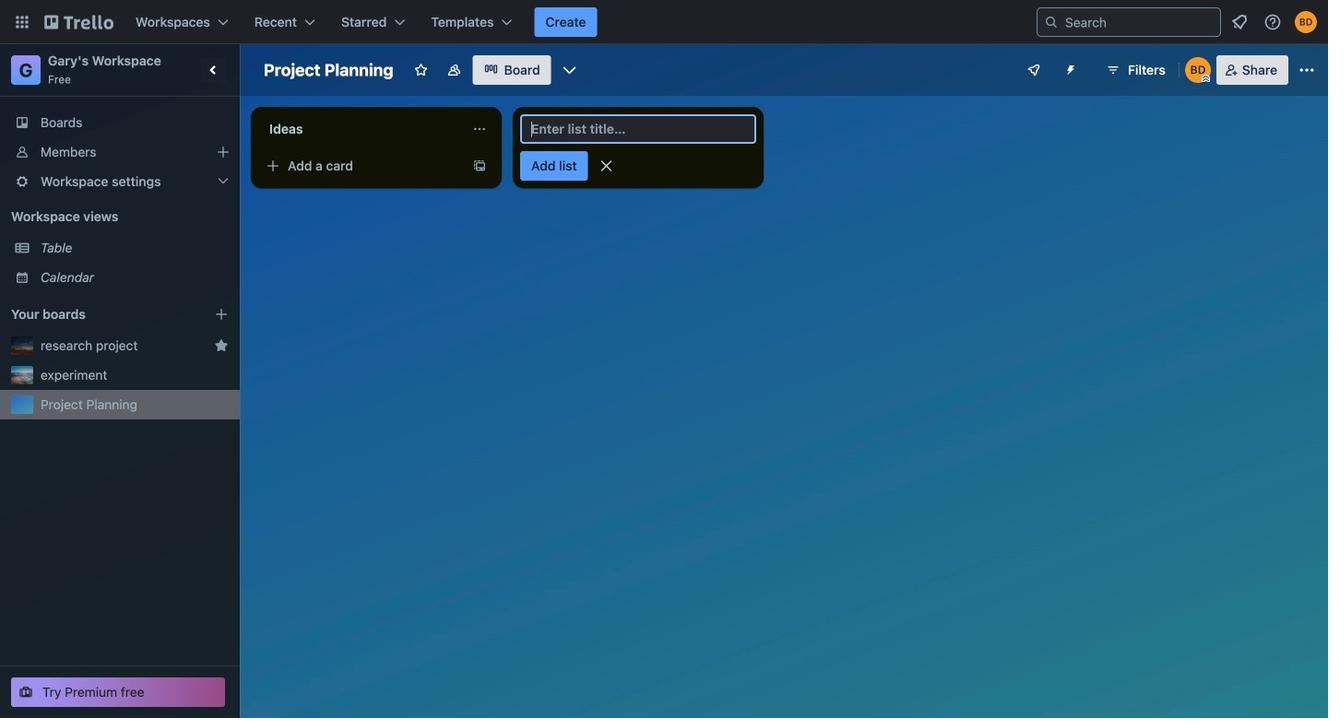 Task type: locate. For each thing, give the bounding box(es) containing it.
this member is an admin of this board. image
[[1202, 75, 1210, 83]]

primary element
[[0, 0, 1328, 44]]

power ups image
[[1027, 63, 1041, 77]]

Board name text field
[[255, 55, 403, 85]]

star or unstar board image
[[414, 63, 429, 77]]

your boards with 3 items element
[[11, 303, 186, 326]]

back to home image
[[44, 7, 113, 37]]

cancel list editing image
[[597, 157, 616, 175]]

workspace visible image
[[447, 63, 462, 77]]

None text field
[[258, 114, 465, 144]]

starred icon image
[[214, 339, 229, 353]]

Search field
[[1059, 9, 1220, 35]]

show menu image
[[1298, 61, 1316, 79]]

0 notifications image
[[1229, 11, 1251, 33]]



Task type: vqa. For each thing, say whether or not it's contained in the screenshot.
'text field'
yes



Task type: describe. For each thing, give the bounding box(es) containing it.
customize views image
[[561, 61, 579, 79]]

add board image
[[214, 307, 229, 322]]

create from template… image
[[472, 159, 487, 173]]

search image
[[1044, 15, 1059, 30]]

barb dwyer (barbdwyer3) image
[[1185, 57, 1211, 83]]

workspace navigation collapse icon image
[[201, 57, 227, 83]]

Enter list title… text field
[[520, 114, 756, 144]]

automation image
[[1064, 63, 1078, 77]]

barb dwyer (barbdwyer3) image
[[1295, 11, 1317, 33]]

open information menu image
[[1264, 13, 1282, 31]]



